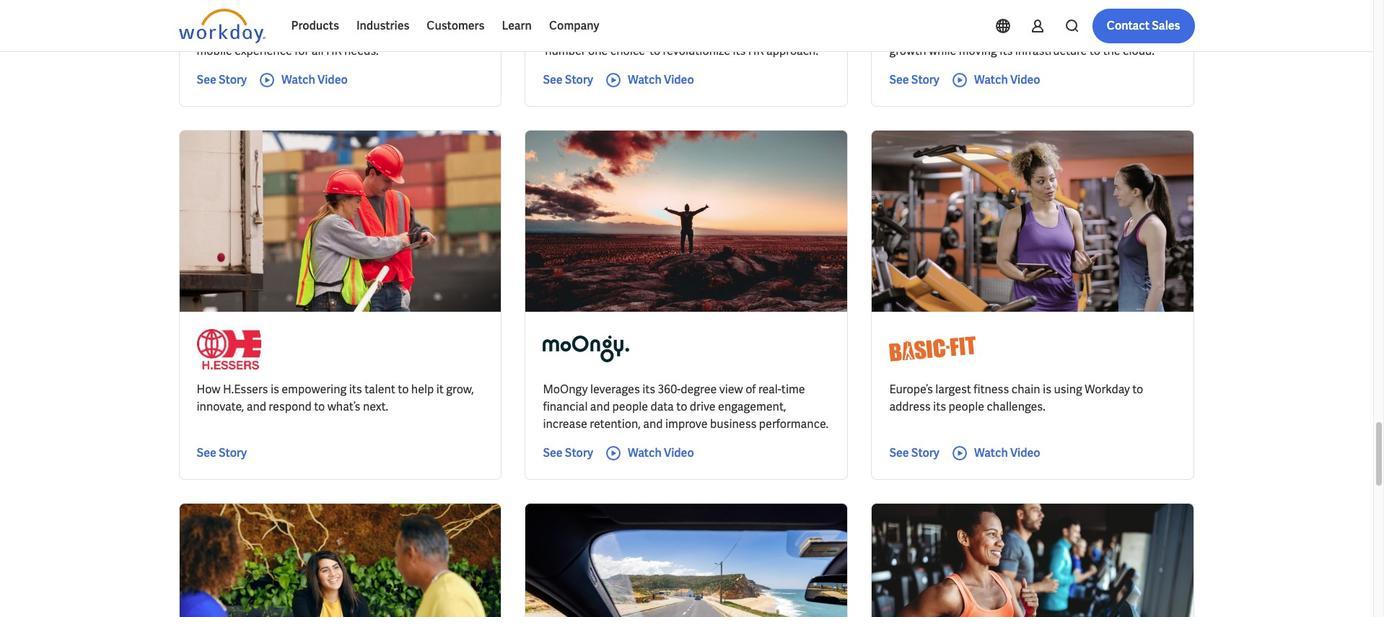 Task type: vqa. For each thing, say whether or not it's contained in the screenshot.
growth
yes



Task type: describe. For each thing, give the bounding box(es) containing it.
workers
[[350, 26, 392, 41]]

story down 'number
[[565, 72, 593, 87]]

see story link for europe's largest fitness chain is using workday to address its people challenges.
[[889, 444, 940, 462]]

consolidates
[[921, 26, 988, 41]]

topic
[[190, 16, 215, 29]]

stout
[[889, 26, 918, 41]]

talent
[[365, 382, 395, 397]]

see for stout consolidates six siloed systems to support future growth while moving its infrastructure to the cloud.
[[889, 72, 909, 87]]

moongy image
[[543, 329, 630, 369]]

story for stout consolidates six siloed systems to support future growth while moving its infrastructure to the cloud.
[[911, 72, 940, 87]]

one
[[588, 43, 608, 58]]

drive
[[690, 399, 716, 414]]

financial
[[543, 399, 588, 414]]

of
[[746, 382, 756, 397]]

the inside read how the freudenberg group is implementing its 'number one choice' to revolutionize its hr approach.
[[596, 26, 614, 41]]

sales
[[1152, 18, 1180, 33]]

fitness
[[974, 382, 1009, 397]]

video for address
[[1010, 445, 1040, 460]]

increase
[[543, 416, 587, 431]]

approach.
[[766, 43, 818, 58]]

watch for address
[[974, 445, 1008, 460]]

to inside read how the freudenberg group is implementing its 'number one choice' to revolutionize its hr approach.
[[650, 43, 660, 58]]

life time, inc. image
[[197, 0, 283, 14]]

for
[[295, 43, 309, 58]]

watch video for time
[[628, 445, 694, 460]]

it
[[436, 382, 444, 397]]

moongy leverages its 360-degree view of real-time financial and people data to drive engagement, increase retention, and improve business performance.
[[543, 382, 829, 431]]

choice'
[[610, 43, 647, 58]]

workday
[[1085, 382, 1130, 397]]

six
[[990, 26, 1004, 41]]

company
[[549, 18, 599, 33]]

video for time
[[664, 445, 694, 460]]

video down revolutionize
[[664, 72, 694, 87]]

see story for europe's largest fitness chain is using workday to address its people challenges.
[[889, 445, 940, 460]]

experience
[[235, 43, 292, 58]]

real-
[[758, 382, 782, 397]]

products button
[[283, 9, 348, 43]]

watch video link for time
[[605, 444, 694, 462]]

empowers
[[247, 26, 301, 41]]

next.
[[363, 399, 388, 414]]

watch video down read how the freudenberg group is implementing its 'number one choice' to revolutionize its hr approach.
[[628, 72, 694, 87]]

growth
[[889, 43, 926, 58]]

hr inside life time empowers frontline workers with 'frictionless' mobile experience for all hr needs.
[[326, 43, 342, 58]]

go to the homepage image
[[179, 9, 265, 43]]

more button
[[484, 8, 548, 37]]

Search Customer Stories text field
[[990, 9, 1167, 35]]

see story down innovate,
[[197, 445, 247, 460]]

moving
[[959, 43, 997, 58]]

is inside read how the freudenberg group is implementing its 'number one choice' to revolutionize its hr approach.
[[720, 26, 729, 41]]

all
[[591, 16, 603, 29]]

products
[[291, 18, 339, 33]]

learn button
[[493, 9, 541, 43]]

how
[[197, 382, 220, 397]]

what's
[[327, 399, 360, 414]]

people inside europe's largest fitness chain is using workday to address its people challenges.
[[949, 399, 984, 414]]

watch video for address
[[974, 445, 1040, 460]]

engagement,
[[718, 399, 786, 414]]

video for experience
[[318, 72, 348, 87]]

read how the freudenberg group is implementing its 'number one choice' to revolutionize its hr approach.
[[543, 26, 819, 58]]

clear
[[564, 16, 588, 29]]

see story link for life time empowers frontline workers with 'frictionless' mobile experience for all hr needs.
[[197, 71, 247, 89]]

video for growth
[[1010, 72, 1040, 87]]

learn
[[502, 18, 532, 33]]

its inside europe's largest fitness chain is using workday to address its people challenges.
[[933, 399, 946, 414]]

watch for experience
[[281, 72, 315, 87]]

challenges.
[[987, 399, 1046, 414]]

contact sales link
[[1092, 9, 1195, 43]]

group
[[685, 26, 718, 41]]

time
[[218, 26, 244, 41]]

view
[[719, 382, 743, 397]]

h.essers
[[223, 382, 268, 397]]

business outcome button
[[345, 8, 472, 37]]

stout consolidates six siloed systems to support future growth while moving its infrastructure to the cloud.
[[889, 26, 1174, 58]]

its inside stout consolidates six siloed systems to support future growth while moving its infrastructure to the cloud.
[[1000, 43, 1013, 58]]

'frictionless'
[[420, 26, 482, 41]]

its down implementing
[[733, 43, 746, 58]]

see story for life time empowers frontline workers with 'frictionless' mobile experience for all hr needs.
[[197, 72, 247, 87]]

empowering
[[282, 382, 347, 397]]

see story for moongy leverages its 360-degree view of real-time financial and people data to drive engagement, increase retention, and improve business performance.
[[543, 445, 593, 460]]

using
[[1054, 382, 1082, 397]]

improve
[[665, 416, 708, 431]]

contact
[[1107, 18, 1150, 33]]

contact sales
[[1107, 18, 1180, 33]]

watch for growth
[[974, 72, 1008, 87]]

to down support
[[1090, 43, 1101, 58]]

life time empowers frontline workers with 'frictionless' mobile experience for all hr needs.
[[197, 26, 482, 58]]

cloud.
[[1123, 43, 1155, 58]]

basic fit image
[[889, 329, 976, 369]]

watch video for experience
[[281, 72, 348, 87]]

outcome
[[400, 16, 443, 29]]

watch for time
[[628, 445, 662, 460]]

business
[[357, 16, 398, 29]]

needs.
[[344, 43, 379, 58]]

watch down choice'
[[628, 72, 662, 87]]



Task type: locate. For each thing, give the bounding box(es) containing it.
story down the mobile
[[219, 72, 247, 87]]

watch video down improve
[[628, 445, 694, 460]]

see story
[[197, 72, 247, 87], [543, 72, 593, 87], [889, 72, 940, 87], [197, 445, 247, 460], [543, 445, 593, 460], [889, 445, 940, 460]]

grow,
[[446, 382, 474, 397]]

0 horizontal spatial the
[[596, 26, 614, 41]]

to left help
[[398, 382, 409, 397]]

see for europe's largest fitness chain is using workday to address its people challenges.
[[889, 445, 909, 460]]

see
[[197, 72, 216, 87], [543, 72, 563, 87], [889, 72, 909, 87], [197, 445, 216, 460], [543, 445, 563, 460], [889, 445, 909, 460]]

watch
[[281, 72, 315, 87], [628, 72, 662, 87], [974, 72, 1008, 87], [628, 445, 662, 460], [974, 445, 1008, 460]]

all
[[312, 43, 324, 58]]

while
[[929, 43, 956, 58]]

see down address
[[889, 445, 909, 460]]

watch video link for experience
[[258, 71, 348, 89]]

story down innovate,
[[219, 445, 247, 460]]

its inside how h.essers is empowering its talent to help it grow, innovate, and respond to what's next.
[[349, 382, 362, 397]]

story for moongy leverages its 360-degree view of real-time financial and people data to drive engagement, increase retention, and improve business performance.
[[565, 445, 593, 460]]

video down stout consolidates six siloed systems to support future growth while moving its infrastructure to the cloud.
[[1010, 72, 1040, 87]]

video down challenges.
[[1010, 445, 1040, 460]]

the down support
[[1103, 43, 1121, 58]]

its inside moongy leverages its 360-degree view of real-time financial and people data to drive engagement, increase retention, and improve business performance.
[[642, 382, 655, 397]]

moongy
[[543, 382, 588, 397]]

infrastructure
[[1015, 43, 1087, 58]]

business outcome
[[357, 16, 443, 29]]

hr down implementing
[[748, 43, 764, 58]]

see story down the mobile
[[197, 72, 247, 87]]

see down growth
[[889, 72, 909, 87]]

2 people from the left
[[949, 399, 984, 414]]

watch video link down choice'
[[605, 71, 694, 89]]

hr
[[326, 43, 342, 58], [748, 43, 764, 58]]

360-
[[658, 382, 681, 397]]

2 horizontal spatial and
[[643, 416, 663, 431]]

hr inside read how the freudenberg group is implementing its 'number one choice' to revolutionize its hr approach.
[[748, 43, 764, 58]]

see story link down increase
[[543, 444, 593, 462]]

is right 'group'
[[720, 26, 729, 41]]

and
[[247, 399, 266, 414], [590, 399, 610, 414], [643, 416, 663, 431]]

story down while
[[911, 72, 940, 87]]

industry
[[267, 16, 305, 29]]

to inside moongy leverages its 360-degree view of real-time financial and people data to drive engagement, increase retention, and improve business performance.
[[676, 399, 687, 414]]

is
[[720, 26, 729, 41], [271, 382, 279, 397], [1043, 382, 1052, 397]]

its up approach.
[[806, 26, 819, 41]]

help
[[411, 382, 434, 397]]

business
[[710, 416, 757, 431]]

respond
[[269, 399, 312, 414]]

see story down address
[[889, 445, 940, 460]]

its down six
[[1000, 43, 1013, 58]]

1 hr from the left
[[326, 43, 342, 58]]

see story link down 'number
[[543, 71, 593, 89]]

to right workday
[[1132, 382, 1143, 397]]

1 horizontal spatial the
[[1103, 43, 1121, 58]]

1 people from the left
[[612, 399, 648, 414]]

watch down the retention,
[[628, 445, 662, 460]]

customers
[[427, 18, 485, 33]]

2 horizontal spatial is
[[1043, 382, 1052, 397]]

watch video down moving
[[974, 72, 1040, 87]]

industries
[[356, 18, 409, 33]]

and inside how h.essers is empowering its talent to help it grow, innovate, and respond to what's next.
[[247, 399, 266, 414]]

video down improve
[[664, 445, 694, 460]]

watch video link for address
[[951, 444, 1040, 462]]

0 horizontal spatial is
[[271, 382, 279, 397]]

and down h.essers at the bottom left of the page
[[247, 399, 266, 414]]

0 vertical spatial the
[[596, 26, 614, 41]]

people
[[612, 399, 648, 414], [949, 399, 984, 414]]

the
[[596, 26, 614, 41], [1103, 43, 1121, 58]]

see story link down innovate,
[[197, 444, 247, 462]]

see story down growth
[[889, 72, 940, 87]]

the up one in the left top of the page
[[596, 26, 614, 41]]

watch down challenges.
[[974, 445, 1008, 460]]

future
[[1143, 26, 1174, 41]]

and down 'data'
[[643, 416, 663, 431]]

1 horizontal spatial is
[[720, 26, 729, 41]]

its left 360-
[[642, 382, 655, 397]]

europe's
[[889, 382, 933, 397]]

watch video link down for
[[258, 71, 348, 89]]

video down all
[[318, 72, 348, 87]]

more
[[495, 16, 519, 29]]

story for life time empowers frontline workers with 'frictionless' mobile experience for all hr needs.
[[219, 72, 247, 87]]

degree
[[681, 382, 717, 397]]

and down leverages
[[590, 399, 610, 414]]

leverages
[[590, 382, 640, 397]]

largest
[[936, 382, 971, 397]]

clear all
[[564, 16, 603, 29]]

to down "freudenberg"
[[650, 43, 660, 58]]

to up improve
[[676, 399, 687, 414]]

story down address
[[911, 445, 940, 460]]

innovate,
[[197, 399, 244, 414]]

how
[[572, 26, 594, 41]]

video
[[318, 72, 348, 87], [664, 72, 694, 87], [1010, 72, 1040, 87], [664, 445, 694, 460], [1010, 445, 1040, 460]]

see story link for moongy leverages its 360-degree view of real-time financial and people data to drive engagement, increase retention, and improve business performance.
[[543, 444, 593, 462]]

address
[[889, 399, 931, 414]]

watch video link
[[258, 71, 348, 89], [605, 71, 694, 89], [951, 71, 1040, 89], [605, 444, 694, 462], [951, 444, 1040, 462]]

hr right all
[[326, 43, 342, 58]]

freudenberg
[[616, 26, 683, 41]]

watch video down challenges.
[[974, 445, 1040, 460]]

see down 'number
[[543, 72, 563, 87]]

1 horizontal spatial hr
[[748, 43, 764, 58]]

people down largest
[[949, 399, 984, 414]]

to
[[1086, 26, 1097, 41], [650, 43, 660, 58], [1090, 43, 1101, 58], [398, 382, 409, 397], [1132, 382, 1143, 397], [314, 399, 325, 414], [676, 399, 687, 414]]

to down empowering
[[314, 399, 325, 414]]

watch video link for growth
[[951, 71, 1040, 89]]

watch video
[[281, 72, 348, 87], [628, 72, 694, 87], [974, 72, 1040, 87], [628, 445, 694, 460], [974, 445, 1040, 460]]

see for moongy leverages its 360-degree view of real-time financial and people data to drive engagement, increase retention, and improve business performance.
[[543, 445, 563, 460]]

watch video link down the retention,
[[605, 444, 694, 462]]

industries button
[[348, 9, 418, 43]]

see story down increase
[[543, 445, 593, 460]]

to left support
[[1086, 26, 1097, 41]]

people inside moongy leverages its 360-degree view of real-time financial and people data to drive engagement, increase retention, and improve business performance.
[[612, 399, 648, 414]]

chain
[[1012, 382, 1040, 397]]

see story link down the mobile
[[197, 71, 247, 89]]

with
[[395, 26, 417, 41]]

story for europe's largest fitness chain is using workday to address its people challenges.
[[911, 445, 940, 460]]

frontline
[[304, 26, 348, 41]]

see story link down growth
[[889, 71, 940, 89]]

is left using
[[1043, 382, 1052, 397]]

watch down moving
[[974, 72, 1008, 87]]

data
[[651, 399, 674, 414]]

2 hr from the left
[[748, 43, 764, 58]]

topic button
[[179, 8, 244, 37]]

clear all button
[[560, 8, 607, 37]]

see story for stout consolidates six siloed systems to support future growth while moving its infrastructure to the cloud.
[[889, 72, 940, 87]]

story
[[219, 72, 247, 87], [565, 72, 593, 87], [911, 72, 940, 87], [219, 445, 247, 460], [565, 445, 593, 460], [911, 445, 940, 460]]

mobile
[[197, 43, 232, 58]]

0 horizontal spatial and
[[247, 399, 266, 414]]

1 horizontal spatial and
[[590, 399, 610, 414]]

time
[[782, 382, 805, 397]]

see down increase
[[543, 445, 563, 460]]

siloed
[[1007, 26, 1038, 41]]

is inside europe's largest fitness chain is using workday to address its people challenges.
[[1043, 382, 1052, 397]]

to inside europe's largest fitness chain is using workday to address its people challenges.
[[1132, 382, 1143, 397]]

its down largest
[[933, 399, 946, 414]]

1 horizontal spatial people
[[949, 399, 984, 414]]

watch down for
[[281, 72, 315, 87]]

see down innovate,
[[197, 445, 216, 460]]

is inside how h.essers is empowering its talent to help it grow, innovate, and respond to what's next.
[[271, 382, 279, 397]]

h essers en zonen internationaal transport nv image
[[197, 329, 261, 369]]

customers button
[[418, 9, 493, 43]]

how h.essers is empowering its talent to help it grow, innovate, and respond to what's next.
[[197, 382, 474, 414]]

people up the retention,
[[612, 399, 648, 414]]

revolutionize
[[663, 43, 730, 58]]

systems
[[1041, 26, 1083, 41]]

see down the mobile
[[197, 72, 216, 87]]

watch video down all
[[281, 72, 348, 87]]

see story link for stout consolidates six siloed systems to support future growth while moving its infrastructure to the cloud.
[[889, 71, 940, 89]]

industry button
[[255, 8, 334, 37]]

support
[[1099, 26, 1140, 41]]

watch video for growth
[[974, 72, 1040, 87]]

europe's largest fitness chain is using workday to address its people challenges.
[[889, 382, 1143, 414]]

the inside stout consolidates six siloed systems to support future growth while moving its infrastructure to the cloud.
[[1103, 43, 1121, 58]]

watch video link down moving
[[951, 71, 1040, 89]]

see story down 'number
[[543, 72, 593, 87]]

its up what's
[[349, 382, 362, 397]]

1 vertical spatial the
[[1103, 43, 1121, 58]]

0 horizontal spatial people
[[612, 399, 648, 414]]

retention,
[[590, 416, 641, 431]]

see for life time empowers frontline workers with 'frictionless' mobile experience for all hr needs.
[[197, 72, 216, 87]]

story down increase
[[565, 445, 593, 460]]

performance.
[[759, 416, 829, 431]]

read
[[543, 26, 569, 41]]

0 horizontal spatial hr
[[326, 43, 342, 58]]

see story link
[[197, 71, 247, 89], [543, 71, 593, 89], [889, 71, 940, 89], [197, 444, 247, 462], [543, 444, 593, 462], [889, 444, 940, 462]]

life
[[197, 26, 216, 41]]

company button
[[541, 9, 608, 43]]

is up respond
[[271, 382, 279, 397]]

watch video link down challenges.
[[951, 444, 1040, 462]]

'number
[[543, 43, 586, 58]]

implementing
[[731, 26, 804, 41]]

see story link down address
[[889, 444, 940, 462]]



